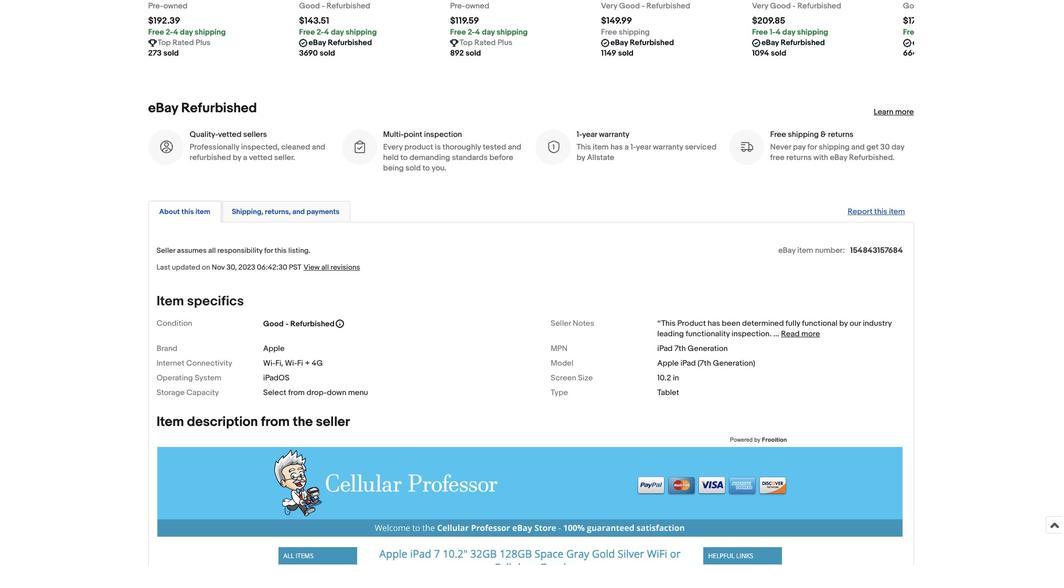 Task type: vqa. For each thing, say whether or not it's contained in the screenshot.
functionality
yes



Task type: locate. For each thing, give the bounding box(es) containing it.
from left drop-
[[288, 388, 305, 398]]

4 down $119.59 'text box'
[[475, 27, 480, 37]]

top rated plus text field down pre-owned $192.39 free 2-4 day shipping
[[158, 38, 211, 48]]

ebay refurbished text field for $179.85
[[913, 38, 977, 48]]

and right returns,
[[293, 207, 305, 216]]

2- down $143.51
[[317, 27, 324, 37]]

item right about
[[196, 207, 210, 216]]

Very Good - Refurbished text field
[[753, 1, 842, 11]]

quality-vetted sellers professionally inspected, cleaned and refurbished by a vetted seller.
[[190, 129, 325, 162]]

1 item from the top
[[157, 293, 184, 309]]

item up the condition
[[157, 293, 184, 309]]

very up $209.85 text field on the right of the page
[[753, 1, 769, 11]]

seller
[[157, 246, 175, 255], [551, 318, 571, 328]]

1 vertical spatial from
[[261, 414, 290, 430]]

select from drop-down menu
[[263, 388, 368, 398]]

0 horizontal spatial 2-
[[166, 27, 173, 37]]

0 horizontal spatial more
[[802, 329, 821, 339]]

shipping inside very good - refurbished $209.85 free 1-4 day shipping
[[798, 27, 829, 37]]

this inside about this item button
[[182, 207, 194, 216]]

free down $143.51
[[299, 27, 315, 37]]

item inside 'link'
[[890, 207, 906, 217]]

refurbished up $143.51 'text field'
[[327, 1, 371, 11]]

report this item link
[[843, 201, 911, 222]]

updated
[[172, 263, 200, 272]]

free inside pre-owned $119.59 free 2-4 day shipping
[[450, 27, 466, 37]]

learn
[[874, 107, 894, 117]]

- for good - refurbished
[[286, 319, 289, 329]]

1 horizontal spatial top
[[460, 38, 473, 48]]

with details__icon image left refurbished
[[159, 140, 173, 154]]

0 horizontal spatial this
[[182, 207, 194, 216]]

1- inside good - refurbished $179.85 free 1-4 day shipping
[[921, 27, 927, 37]]

1 horizontal spatial this
[[275, 246, 287, 255]]

about
[[159, 207, 180, 216]]

wi- up ipados
[[263, 358, 276, 368]]

2 top rated plus from the left
[[460, 38, 513, 48]]

refurbished up free 1-4 day shipping text box
[[931, 1, 975, 11]]

item down storage
[[157, 414, 184, 430]]

with details__icon image left this
[[546, 140, 560, 154]]

condition
[[157, 318, 192, 328]]

1 horizontal spatial apple
[[658, 358, 679, 368]]

2 item from the top
[[157, 414, 184, 430]]

owned inside pre-owned $119.59 free 2-4 day shipping
[[466, 1, 490, 11]]

free down "$179.85"
[[904, 27, 919, 37]]

1 vertical spatial seller
[[551, 318, 571, 328]]

very for $209.85
[[753, 1, 769, 11]]

inspected,
[[241, 142, 280, 152]]

$119.59
[[450, 15, 479, 26]]

1 vertical spatial more
[[802, 329, 821, 339]]

1 vertical spatial ipad
[[681, 358, 696, 368]]

refurbished down good - refurbished $179.85 free 1-4 day shipping in the top right of the page
[[932, 38, 977, 48]]

- up $179.85 text field
[[926, 1, 929, 11]]

sold
[[163, 48, 179, 58], [320, 48, 335, 58], [466, 48, 481, 58], [618, 48, 634, 58], [771, 48, 787, 58], [920, 48, 935, 58], [406, 163, 421, 173]]

with details__icon image for never pay for shipping and get 30 day free returns with ebay refurbished.
[[740, 140, 754, 154]]

- up free 1-4 day shipping text field
[[793, 1, 796, 11]]

sold right 3690
[[320, 48, 335, 58]]

1 horizontal spatial ipad
[[681, 358, 696, 368]]

0 vertical spatial for
[[808, 142, 818, 152]]

4 down $179.85 text field
[[927, 27, 932, 37]]

1 horizontal spatial year
[[636, 142, 652, 152]]

1 horizontal spatial seller
[[551, 318, 571, 328]]

Good - Refurbished text field
[[299, 1, 371, 11]]

all up on
[[208, 246, 216, 255]]

3 with details__icon image from the left
[[546, 140, 560, 154]]

1 horizontal spatial warranty
[[653, 142, 684, 152]]

4 inside good - refurbished $179.85 free 1-4 day shipping
[[927, 27, 932, 37]]

0 vertical spatial a
[[625, 142, 629, 152]]

seller for seller notes
[[551, 318, 571, 328]]

plus down pre-owned $192.39 free 2-4 day shipping
[[196, 38, 211, 48]]

Good - Refurbished text field
[[904, 1, 975, 11]]

0 vertical spatial warranty
[[599, 129, 630, 139]]

1 pre- from the left
[[148, 1, 163, 11]]

shipping inside good - refurbished $179.85 free 1-4 day shipping
[[949, 27, 980, 37]]

vetted up professionally
[[218, 129, 242, 139]]

top rated plus text field down pre-owned $119.59 free 2-4 day shipping
[[460, 38, 513, 48]]

eBay Refurbished text field
[[309, 38, 372, 48], [762, 38, 825, 48]]

0 horizontal spatial has
[[611, 142, 623, 152]]

3690 sold text field
[[299, 48, 335, 59]]

free shipping & returns never pay for shipping and get 30 day free returns with ebay refurbished.
[[771, 129, 905, 162]]

0 vertical spatial to
[[401, 152, 408, 162]]

1 ebay refurbished text field from the left
[[309, 38, 372, 48]]

1 plus from the left
[[196, 38, 211, 48]]

ebay refurbished
[[309, 38, 372, 48], [611, 38, 674, 48], [762, 38, 825, 48], [913, 38, 977, 48], [148, 100, 257, 116]]

0 vertical spatial returns
[[829, 129, 854, 139]]

1 horizontal spatial free 2-4 day shipping text field
[[299, 27, 377, 38]]

tested
[[483, 142, 507, 152]]

for up 06:42:30
[[264, 246, 273, 255]]

0 vertical spatial apple
[[263, 344, 285, 354]]

1 horizontal spatial owned
[[466, 1, 490, 11]]

0 horizontal spatial rated
[[173, 38, 194, 48]]

1 vertical spatial apple
[[658, 358, 679, 368]]

nov
[[212, 263, 225, 272]]

free down $209.85 text field on the right of the page
[[753, 27, 768, 37]]

with
[[814, 152, 829, 162]]

day inside pre-owned $119.59 free 2-4 day shipping
[[482, 27, 495, 37]]

for
[[808, 142, 818, 152], [264, 246, 273, 255]]

listing.
[[288, 246, 311, 255]]

1 vertical spatial vetted
[[249, 152, 273, 162]]

0 horizontal spatial plus
[[196, 38, 211, 48]]

more for read more
[[802, 329, 821, 339]]

1- inside very good - refurbished $209.85 free 1-4 day shipping
[[770, 27, 776, 37]]

a right this
[[625, 142, 629, 152]]

1 horizontal spatial very
[[753, 1, 769, 11]]

2 top from the left
[[460, 38, 473, 48]]

functional
[[803, 318, 838, 328]]

30
[[881, 142, 890, 152]]

is
[[435, 142, 441, 152]]

ebay refurbished text field down very good - refurbished $209.85 free 1-4 day shipping
[[762, 38, 825, 48]]

$149.99 text field
[[601, 15, 633, 26]]

2 very from the left
[[753, 1, 769, 11]]

0 horizontal spatial pre-
[[148, 1, 163, 11]]

$143.51 text field
[[299, 15, 329, 26]]

more for learn more
[[896, 107, 914, 117]]

top up the 892 sold
[[460, 38, 473, 48]]

good up $149.99
[[619, 1, 640, 11]]

good inside good - refurbished $143.51 free 2-4 day shipping
[[299, 1, 320, 11]]

day inside very good - refurbished $209.85 free 1-4 day shipping
[[783, 27, 796, 37]]

returns,
[[265, 207, 291, 216]]

4
[[173, 27, 178, 37], [324, 27, 329, 37], [475, 27, 480, 37], [776, 27, 781, 37], [927, 27, 932, 37]]

$192.39
[[148, 15, 180, 26]]

with details__icon image left held
[[352, 140, 367, 154]]

ebay refurbished text field for $149.99
[[611, 38, 674, 48]]

1 2- from the left
[[166, 27, 173, 37]]

top rated plus up the 273 sold
[[158, 38, 211, 48]]

apple up "10.2 in"
[[658, 358, 679, 368]]

1- right this
[[631, 142, 636, 152]]

ebay refurbished for $179.85
[[913, 38, 977, 48]]

returns right &
[[829, 129, 854, 139]]

1 vertical spatial item
[[157, 414, 184, 430]]

specifics
[[187, 293, 244, 309]]

1 with details__icon image from the left
[[159, 140, 173, 154]]

sold for $119.59
[[466, 48, 481, 58]]

(7th
[[698, 358, 712, 368]]

this right about
[[182, 207, 194, 216]]

0 horizontal spatial all
[[208, 246, 216, 255]]

view all revisions link
[[302, 262, 360, 272]]

0 horizontal spatial owned
[[163, 1, 188, 11]]

4 with details__icon image from the left
[[740, 140, 754, 154]]

pre-
[[148, 1, 163, 11], [450, 1, 466, 11]]

refurbished inside good - refurbished $143.51 free 2-4 day shipping
[[327, 1, 371, 11]]

Free 2-4 day shipping text field
[[148, 27, 226, 38], [299, 27, 377, 38]]

year
[[582, 129, 598, 139], [636, 142, 652, 152]]

4 inside pre-owned $119.59 free 2-4 day shipping
[[475, 27, 480, 37]]

"this
[[658, 318, 676, 328]]

ebay refurbished text field for $143.51
[[309, 38, 372, 48]]

a down inspected,
[[243, 152, 247, 162]]

2023
[[239, 263, 255, 272]]

description
[[187, 414, 258, 430]]

0 horizontal spatial vetted
[[218, 129, 242, 139]]

0 horizontal spatial ebay refurbished text field
[[309, 38, 372, 48]]

has
[[611, 142, 623, 152], [708, 318, 721, 328]]

seller for seller assumes all responsibility for this listing.
[[157, 246, 175, 255]]

this for about
[[182, 207, 194, 216]]

- inside good - refurbished $143.51 free 2-4 day shipping
[[322, 1, 325, 11]]

day inside free shipping & returns never pay for shipping and get 30 day free returns with ebay refurbished.
[[892, 142, 905, 152]]

refurbished up 4g on the bottom left of the page
[[291, 319, 335, 329]]

- up $143.51 'text field'
[[322, 1, 325, 11]]

0 horizontal spatial seller
[[157, 246, 175, 255]]

2 pre- from the left
[[450, 1, 466, 11]]

very good - refurbished $209.85 free 1-4 day shipping
[[753, 1, 842, 37]]

ebay refurbished for $149.99
[[611, 38, 674, 48]]

1 horizontal spatial vetted
[[249, 152, 273, 162]]

1 horizontal spatial top rated plus text field
[[460, 38, 513, 48]]

4 down $143.51
[[324, 27, 329, 37]]

ebay refurbished down very good - refurbished $209.85 free 1-4 day shipping
[[762, 38, 825, 48]]

very inside very good - refurbished $209.85 free 1-4 day shipping
[[753, 1, 769, 11]]

0 vertical spatial vetted
[[218, 129, 242, 139]]

Free shipping text field
[[601, 27, 650, 38]]

2 horizontal spatial this
[[875, 207, 888, 217]]

rated for $119.59
[[475, 38, 496, 48]]

eBay Refurbished text field
[[611, 38, 674, 48], [913, 38, 977, 48]]

pre- inside pre-owned $192.39 free 2-4 day shipping
[[148, 1, 163, 11]]

sold right being
[[406, 163, 421, 173]]

1 horizontal spatial has
[[708, 318, 721, 328]]

responsibility
[[218, 246, 263, 255]]

and up before
[[508, 142, 522, 152]]

warranty left serviced
[[653, 142, 684, 152]]

read more
[[782, 329, 821, 339]]

0 vertical spatial more
[[896, 107, 914, 117]]

ebay refurbished up quality-
[[148, 100, 257, 116]]

and right cleaned
[[312, 142, 325, 152]]

seller up last at the left top of page
[[157, 246, 175, 255]]

0 vertical spatial year
[[582, 129, 598, 139]]

very inside very good - refurbished $149.99 free shipping
[[601, 1, 618, 11]]

2- inside pre-owned $192.39 free 2-4 day shipping
[[166, 27, 173, 37]]

$119.59 text field
[[450, 15, 479, 26]]

good up fi,
[[263, 319, 284, 329]]

0 vertical spatial from
[[288, 388, 305, 398]]

2 4 from the left
[[324, 27, 329, 37]]

1 horizontal spatial 2-
[[317, 27, 324, 37]]

item
[[157, 293, 184, 309], [157, 414, 184, 430]]

1 vertical spatial year
[[636, 142, 652, 152]]

you.
[[432, 163, 447, 173]]

owned inside pre-owned $192.39 free 2-4 day shipping
[[163, 1, 188, 11]]

0 vertical spatial item
[[157, 293, 184, 309]]

ipad left 7th
[[658, 344, 673, 354]]

2 horizontal spatial 2-
[[468, 27, 475, 37]]

seller left notes
[[551, 318, 571, 328]]

and
[[312, 142, 325, 152], [508, 142, 522, 152], [852, 142, 865, 152], [293, 207, 305, 216]]

2 rated from the left
[[475, 38, 496, 48]]

more down functional
[[802, 329, 821, 339]]

good up $209.85 at the top of page
[[771, 1, 791, 11]]

1 vertical spatial a
[[243, 152, 247, 162]]

good up $143.51
[[299, 1, 320, 11]]

item for item specifics
[[157, 293, 184, 309]]

rated
[[173, 38, 194, 48], [475, 38, 496, 48]]

2 top rated plus text field from the left
[[460, 38, 513, 48]]

the
[[293, 414, 313, 430]]

and inside quality-vetted sellers professionally inspected, cleaned and refurbished by a vetted seller.
[[312, 142, 325, 152]]

good
[[299, 1, 320, 11], [619, 1, 640, 11], [771, 1, 791, 11], [904, 1, 924, 11], [263, 319, 284, 329]]

apple up fi,
[[263, 344, 285, 354]]

0 horizontal spatial ipad
[[658, 344, 673, 354]]

owned up $119.59 'text box'
[[466, 1, 490, 11]]

sold right 892
[[466, 48, 481, 58]]

1094 sold
[[753, 48, 787, 58]]

pay
[[793, 142, 806, 152]]

1 horizontal spatial ebay refurbished text field
[[913, 38, 977, 48]]

item specifics
[[157, 293, 244, 309]]

day inside pre-owned $192.39 free 2-4 day shipping
[[180, 27, 193, 37]]

payments
[[307, 207, 340, 216]]

item inside button
[[196, 207, 210, 216]]

2-
[[166, 27, 173, 37], [317, 27, 324, 37], [468, 27, 475, 37]]

1 horizontal spatial to
[[423, 163, 430, 173]]

2 with details__icon image from the left
[[352, 140, 367, 154]]

shipping inside pre-owned $192.39 free 2-4 day shipping
[[195, 27, 226, 37]]

ipad down "ipad 7th generation"
[[681, 358, 696, 368]]

shipping
[[195, 27, 226, 37], [346, 27, 377, 37], [497, 27, 528, 37], [619, 27, 650, 37], [798, 27, 829, 37], [949, 27, 980, 37], [788, 129, 819, 139], [819, 142, 850, 152]]

2 free 2-4 day shipping text field from the left
[[299, 27, 377, 38]]

sold for $179.85
[[920, 48, 935, 58]]

fully
[[786, 318, 801, 328]]

$143.51
[[299, 15, 329, 26]]

and inside multi-point inspection every product is thoroughly tested and held to demanding standards before being sold to you.
[[508, 142, 522, 152]]

273
[[148, 48, 162, 58]]

top up the 273 sold
[[158, 38, 171, 48]]

1 owned from the left
[[163, 1, 188, 11]]

2- down $192.39 text field on the top
[[166, 27, 173, 37]]

0 horizontal spatial top
[[158, 38, 171, 48]]

1 vertical spatial has
[[708, 318, 721, 328]]

2- inside pre-owned $119.59 free 2-4 day shipping
[[468, 27, 475, 37]]

by left our
[[840, 318, 848, 328]]

tablet
[[658, 388, 680, 398]]

top rated plus up the 892 sold
[[460, 38, 513, 48]]

capacity
[[187, 388, 219, 398]]

tab list containing about this item
[[148, 199, 914, 222]]

mpn
[[551, 344, 568, 354]]

0 vertical spatial all
[[208, 246, 216, 255]]

a inside quality-vetted sellers professionally inspected, cleaned and refurbished by a vetted seller.
[[243, 152, 247, 162]]

2 ebay refurbished text field from the left
[[762, 38, 825, 48]]

item right report
[[890, 207, 906, 217]]

free inside good - refurbished $143.51 free 2-4 day shipping
[[299, 27, 315, 37]]

0 horizontal spatial ebay refurbished text field
[[611, 38, 674, 48]]

good up $179.85 text field
[[904, 1, 924, 11]]

1 horizontal spatial a
[[625, 142, 629, 152]]

2 wi- from the left
[[285, 358, 297, 368]]

report
[[848, 207, 873, 217]]

free up the never
[[771, 129, 787, 139]]

owned for $119.59
[[466, 1, 490, 11]]

vetted
[[218, 129, 242, 139], [249, 152, 273, 162]]

very
[[601, 1, 618, 11], [753, 1, 769, 11]]

plus
[[196, 38, 211, 48], [498, 38, 513, 48]]

2 owned from the left
[[466, 1, 490, 11]]

rated up the 892 sold
[[475, 38, 496, 48]]

free down $119.59
[[450, 27, 466, 37]]

2 horizontal spatial by
[[840, 318, 848, 328]]

1 vertical spatial returns
[[787, 152, 812, 162]]

&
[[821, 129, 827, 139]]

free inside very good - refurbished $149.99 free shipping
[[601, 27, 617, 37]]

refurbished down good - refurbished $143.51 free 2-4 day shipping
[[328, 38, 372, 48]]

multi-
[[383, 129, 404, 139]]

free inside very good - refurbished $209.85 free 1-4 day shipping
[[753, 27, 768, 37]]

1 vertical spatial for
[[264, 246, 273, 255]]

ebay refurbished down good - refurbished $179.85 free 1-4 day shipping in the top right of the page
[[913, 38, 977, 48]]

0 horizontal spatial by
[[233, 152, 241, 162]]

ebay refurbished for $209.85
[[762, 38, 825, 48]]

from
[[288, 388, 305, 398], [261, 414, 290, 430]]

this
[[577, 142, 591, 152]]

tab list
[[148, 199, 914, 222]]

returns down pay
[[787, 152, 812, 162]]

1 horizontal spatial all
[[322, 263, 329, 272]]

all
[[208, 246, 216, 255], [322, 263, 329, 272]]

2- for $192.39
[[166, 27, 173, 37]]

1 horizontal spatial pre-
[[450, 1, 466, 11]]

allstate
[[587, 152, 615, 162]]

refurbished down very good - refurbished $149.99 free shipping
[[630, 38, 674, 48]]

Free 1-4 day shipping text field
[[753, 27, 829, 38]]

1 horizontal spatial ebay refurbished text field
[[762, 38, 825, 48]]

with details__icon image
[[159, 140, 173, 154], [352, 140, 367, 154], [546, 140, 560, 154], [740, 140, 754, 154]]

4 4 from the left
[[776, 27, 781, 37]]

pre- up $119.59 'text box'
[[450, 1, 466, 11]]

good inside good - refurbished $179.85 free 1-4 day shipping
[[904, 1, 924, 11]]

1 horizontal spatial top rated plus
[[460, 38, 513, 48]]

this left listing. on the top of page
[[275, 246, 287, 255]]

1 rated from the left
[[173, 38, 194, 48]]

7th
[[675, 344, 686, 354]]

1 very from the left
[[601, 1, 618, 11]]

10.2
[[658, 373, 672, 383]]

- inside good - refurbished $179.85 free 1-4 day shipping
[[926, 1, 929, 11]]

every
[[383, 142, 403, 152]]

free inside free shipping & returns never pay for shipping and get 30 day free returns with ebay refurbished.
[[771, 129, 787, 139]]

fi
[[297, 358, 303, 368]]

1 wi- from the left
[[263, 358, 276, 368]]

0 horizontal spatial wi-
[[263, 358, 276, 368]]

professionally
[[190, 142, 240, 152]]

has up allstate on the top
[[611, 142, 623, 152]]

1 free 2-4 day shipping text field from the left
[[148, 27, 226, 38]]

free inside pre-owned $192.39 free 2-4 day shipping
[[148, 27, 164, 37]]

with details__icon image left free
[[740, 140, 754, 154]]

3 2- from the left
[[468, 27, 475, 37]]

owned
[[163, 1, 188, 11], [466, 1, 490, 11]]

10.2 in
[[658, 373, 680, 383]]

serviced
[[685, 142, 717, 152]]

more right learn
[[896, 107, 914, 117]]

refurbished up free shipping "text field"
[[647, 1, 691, 11]]

1 top rated plus text field from the left
[[158, 38, 211, 48]]

0 horizontal spatial a
[[243, 152, 247, 162]]

pre- inside pre-owned $119.59 free 2-4 day shipping
[[450, 1, 466, 11]]

1 horizontal spatial by
[[577, 152, 586, 162]]

free down $192.39 text field on the top
[[148, 27, 164, 37]]

2 plus from the left
[[498, 38, 513, 48]]

ebay refurbished down very good - refurbished $149.99 free shipping
[[611, 38, 674, 48]]

returns
[[829, 129, 854, 139], [787, 152, 812, 162]]

by down this
[[577, 152, 586, 162]]

3 4 from the left
[[475, 27, 480, 37]]

1 ebay refurbished text field from the left
[[611, 38, 674, 48]]

ebay refurbished down good - refurbished $143.51 free 2-4 day shipping
[[309, 38, 372, 48]]

2- down $119.59
[[468, 27, 475, 37]]

top rated plus for $192.39
[[158, 38, 211, 48]]

sold inside text field
[[771, 48, 787, 58]]

wi-
[[263, 358, 276, 368], [285, 358, 297, 368]]

0 horizontal spatial apple
[[263, 344, 285, 354]]

plus for $192.39
[[196, 38, 211, 48]]

for right pay
[[808, 142, 818, 152]]

4 down $192.39 text field on the top
[[173, 27, 178, 37]]

Top Rated Plus text field
[[158, 38, 211, 48], [460, 38, 513, 48]]

free 2-4 day shipping text field for $192.39
[[148, 27, 226, 38]]

0 vertical spatial seller
[[157, 246, 175, 255]]

free 2-4 day shipping text field down $143.51 'text field'
[[299, 27, 377, 38]]

0 horizontal spatial free 2-4 day shipping text field
[[148, 27, 226, 38]]

last
[[157, 263, 170, 272]]

1 4 from the left
[[173, 27, 178, 37]]

1 horizontal spatial more
[[896, 107, 914, 117]]

"this product has been determined fully functional by our industry leading functionality inspection. ...
[[658, 318, 892, 339]]

vetted down inspected,
[[249, 152, 273, 162]]

refurbished inside good - refurbished $179.85 free 1-4 day shipping
[[931, 1, 975, 11]]

sold inside text field
[[618, 48, 634, 58]]

2 ebay refurbished text field from the left
[[913, 38, 977, 48]]

warranty up allstate on the top
[[599, 129, 630, 139]]

1 top rated plus from the left
[[158, 38, 211, 48]]

this inside report this item 'link'
[[875, 207, 888, 217]]

to down demanding
[[423, 163, 430, 173]]

has up functionality
[[708, 318, 721, 328]]

0 horizontal spatial top rated plus
[[158, 38, 211, 48]]

sold for $192.39
[[163, 48, 179, 58]]

0 horizontal spatial very
[[601, 1, 618, 11]]

free 2-4 day shipping text field down $192.39
[[148, 27, 226, 38]]

and left get
[[852, 142, 865, 152]]

good for good - refurbished
[[263, 319, 284, 329]]

free down $149.99 text box
[[601, 27, 617, 37]]

0 horizontal spatial to
[[401, 152, 408, 162]]

2 2- from the left
[[317, 27, 324, 37]]

1- down "$179.85"
[[921, 27, 927, 37]]

5 4 from the left
[[927, 27, 932, 37]]

1 horizontal spatial plus
[[498, 38, 513, 48]]

1- down $209.85 text field on the right of the page
[[770, 27, 776, 37]]

1 top from the left
[[158, 38, 171, 48]]

1 horizontal spatial wi-
[[285, 358, 297, 368]]

very up $149.99 text box
[[601, 1, 618, 11]]

0 horizontal spatial top rated plus text field
[[158, 38, 211, 48]]

view
[[304, 263, 320, 272]]

- up wi-fi, wi-fi + 4g
[[286, 319, 289, 329]]

1 horizontal spatial rated
[[475, 38, 496, 48]]

1 horizontal spatial for
[[808, 142, 818, 152]]

664 sold
[[904, 48, 935, 58]]

sold right 1149
[[618, 48, 634, 58]]

with details__icon image for every product is thoroughly tested and held to demanding standards before being sold to you.
[[352, 140, 367, 154]]

and inside button
[[293, 207, 305, 216]]

all right "view"
[[322, 263, 329, 272]]

model
[[551, 358, 574, 368]]

1 vertical spatial warranty
[[653, 142, 684, 152]]

good inside very good - refurbished $209.85 free 1-4 day shipping
[[771, 1, 791, 11]]

0 vertical spatial has
[[611, 142, 623, 152]]



Task type: describe. For each thing, give the bounding box(es) containing it.
apple for apple ipad (7th generation)
[[658, 358, 679, 368]]

held
[[383, 152, 399, 162]]

notes
[[573, 318, 595, 328]]

1149
[[601, 48, 617, 58]]

ebay inside free shipping & returns never pay for shipping and get 30 day free returns with ebay refurbished.
[[830, 152, 848, 162]]

06:42:30
[[257, 263, 287, 272]]

apple for apple
[[263, 344, 285, 354]]

screen size
[[551, 373, 593, 383]]

4 inside pre-owned $192.39 free 2-4 day shipping
[[173, 27, 178, 37]]

sold inside multi-point inspection every product is thoroughly tested and held to demanding standards before being sold to you.
[[406, 163, 421, 173]]

top rated plus text field for $119.59
[[460, 38, 513, 48]]

1-year warranty this item has a 1-year warranty serviced by allstate
[[577, 129, 717, 162]]

3690 sold
[[299, 48, 335, 58]]

shipping inside good - refurbished $143.51 free 2-4 day shipping
[[346, 27, 377, 37]]

pre- for $119.59
[[450, 1, 466, 11]]

good for good - refurbished $179.85 free 1-4 day shipping
[[904, 1, 924, 11]]

ipad 7th generation
[[658, 344, 728, 354]]

1094 sold text field
[[753, 48, 787, 59]]

drop-
[[307, 388, 327, 398]]

item description from the seller
[[157, 414, 350, 430]]

never
[[771, 142, 792, 152]]

$209.85
[[753, 15, 786, 26]]

seller
[[316, 414, 350, 430]]

by inside quality-vetted sellers professionally inspected, cleaned and refurbished by a vetted seller.
[[233, 152, 241, 162]]

determined
[[743, 318, 784, 328]]

a inside 1-year warranty this item has a 1-year warranty serviced by allstate
[[625, 142, 629, 152]]

free inside good - refurbished $179.85 free 1-4 day shipping
[[904, 27, 919, 37]]

item left number: on the right top of page
[[798, 245, 814, 255]]

size
[[578, 373, 593, 383]]

plus for $119.59
[[498, 38, 513, 48]]

sold for $209.85
[[771, 48, 787, 58]]

point
[[404, 129, 423, 139]]

by inside "this product has been determined fully functional by our industry leading functionality inspection. ...
[[840, 318, 848, 328]]

connectivity
[[186, 358, 232, 368]]

3690
[[299, 48, 318, 58]]

free
[[771, 152, 785, 162]]

inspection.
[[732, 329, 772, 339]]

owned for $192.39
[[163, 1, 188, 11]]

Pre-owned text field
[[148, 1, 188, 11]]

report this item
[[848, 207, 906, 217]]

good for good - refurbished $143.51 free 2-4 day shipping
[[299, 1, 320, 11]]

seller notes
[[551, 318, 595, 328]]

$149.99
[[601, 15, 633, 26]]

892
[[450, 48, 464, 58]]

shipping inside pre-owned $119.59 free 2-4 day shipping
[[497, 27, 528, 37]]

inspection
[[424, 129, 462, 139]]

good - refurbished $143.51 free 2-4 day shipping
[[299, 1, 377, 37]]

this for report
[[875, 207, 888, 217]]

2- inside good - refurbished $143.51 free 2-4 day shipping
[[317, 27, 324, 37]]

learn more
[[874, 107, 914, 117]]

functionality
[[686, 329, 730, 339]]

shipping, returns, and payments button
[[232, 207, 340, 217]]

very good - refurbished $149.99 free shipping
[[601, 1, 691, 37]]

1149 sold text field
[[601, 48, 634, 59]]

4 inside very good - refurbished $209.85 free 1-4 day shipping
[[776, 27, 781, 37]]

learn more link
[[874, 107, 914, 117]]

thoroughly
[[443, 142, 481, 152]]

cleaned
[[281, 142, 310, 152]]

refurbished down very good - refurbished $209.85 free 1-4 day shipping
[[781, 38, 825, 48]]

about this item button
[[159, 207, 210, 217]]

...
[[774, 329, 780, 339]]

rated for $192.39
[[173, 38, 194, 48]]

2- for $119.59
[[468, 27, 475, 37]]

Free 1-4 day shipping text field
[[904, 27, 980, 38]]

wi-fi, wi-fi + 4g
[[263, 358, 323, 368]]

refurbished up quality-
[[181, 100, 257, 116]]

- inside very good - refurbished $149.99 free shipping
[[642, 1, 645, 11]]

4g
[[312, 358, 323, 368]]

multi-point inspection every product is thoroughly tested and held to demanding standards before being sold to you.
[[383, 129, 522, 173]]

apple ipad (7th generation)
[[658, 358, 756, 368]]

refurbished inside very good - refurbished $209.85 free 1-4 day shipping
[[798, 1, 842, 11]]

30,
[[227, 263, 237, 272]]

revisions
[[331, 263, 360, 272]]

1 horizontal spatial returns
[[829, 129, 854, 139]]

ipados
[[263, 373, 290, 383]]

0 horizontal spatial year
[[582, 129, 598, 139]]

$192.39 text field
[[148, 15, 180, 26]]

number:
[[816, 245, 846, 255]]

shipping, returns, and payments
[[232, 207, 340, 216]]

0 horizontal spatial returns
[[787, 152, 812, 162]]

4 inside good - refurbished $143.51 free 2-4 day shipping
[[324, 27, 329, 37]]

sold for $143.51
[[320, 48, 335, 58]]

top for $192.39
[[158, 38, 171, 48]]

with details__icon image for this item has a 1-year warranty serviced by allstate
[[546, 140, 560, 154]]

664 sold text field
[[904, 48, 935, 59]]

892 sold text field
[[450, 48, 481, 59]]

- for good - refurbished $143.51 free 2-4 day shipping
[[322, 1, 325, 11]]

system
[[195, 373, 222, 383]]

storage capacity
[[157, 388, 219, 398]]

for inside free shipping & returns never pay for shipping and get 30 day free returns with ebay refurbished.
[[808, 142, 818, 152]]

refurbished inside very good - refurbished $149.99 free shipping
[[647, 1, 691, 11]]

seller.
[[274, 152, 295, 162]]

last updated on nov 30, 2023 06:42:30 pst view all revisions
[[157, 263, 360, 272]]

with details__icon image for professionally inspected, cleaned and refurbished by a vetted seller.
[[159, 140, 173, 154]]

good - refurbished $179.85 free 1-4 day shipping
[[904, 1, 980, 37]]

product
[[405, 142, 433, 152]]

Free 2-4 day shipping text field
[[450, 27, 528, 38]]

0 horizontal spatial for
[[264, 246, 273, 255]]

get
[[867, 142, 879, 152]]

good inside very good - refurbished $149.99 free shipping
[[619, 1, 640, 11]]

down
[[327, 388, 347, 398]]

read more button
[[782, 329, 821, 339]]

by inside 1-year warranty this item has a 1-year warranty serviced by allstate
[[577, 152, 586, 162]]

sold for $149.99
[[618, 48, 634, 58]]

ebay refurbished for $143.51
[[309, 38, 372, 48]]

1 vertical spatial to
[[423, 163, 430, 173]]

select
[[263, 388, 287, 398]]

pre-owned $192.39 free 2-4 day shipping
[[148, 1, 226, 37]]

item inside 1-year warranty this item has a 1-year warranty serviced by allstate
[[593, 142, 609, 152]]

day inside good - refurbished $179.85 free 1-4 day shipping
[[934, 27, 947, 37]]

item for item description from the seller
[[157, 414, 184, 430]]

quality-
[[190, 129, 218, 139]]

generation)
[[713, 358, 756, 368]]

free 2-4 day shipping text field for $143.51
[[299, 27, 377, 38]]

pre- for $192.39
[[148, 1, 163, 11]]

- inside very good - refurbished $209.85 free 1-4 day shipping
[[793, 1, 796, 11]]

top rated plus for $119.59
[[460, 38, 513, 48]]

0 vertical spatial ipad
[[658, 344, 673, 354]]

read
[[782, 329, 800, 339]]

ebay refurbished text field for $209.85
[[762, 38, 825, 48]]

good - refurbished
[[263, 319, 335, 329]]

day inside good - refurbished $143.51 free 2-4 day shipping
[[331, 27, 344, 37]]

$209.85 text field
[[753, 15, 786, 26]]

1094
[[753, 48, 770, 58]]

0 horizontal spatial warranty
[[599, 129, 630, 139]]

pst
[[289, 263, 302, 272]]

Pre-owned text field
[[450, 1, 490, 11]]

has inside "this product has been determined fully functional by our industry leading functionality inspection. ...
[[708, 318, 721, 328]]

273 sold text field
[[148, 48, 179, 59]]

and inside free shipping & returns never pay for shipping and get 30 day free returns with ebay refurbished.
[[852, 142, 865, 152]]

operating system
[[157, 373, 222, 383]]

seller assumes all responsibility for this listing.
[[157, 246, 311, 255]]

generation
[[688, 344, 728, 354]]

refurbished
[[190, 152, 231, 162]]

1- up this
[[577, 129, 582, 139]]

demanding
[[410, 152, 450, 162]]

154843157684
[[851, 245, 903, 255]]

pre-owned $119.59 free 2-4 day shipping
[[450, 1, 528, 37]]

top rated plus text field for $192.39
[[158, 38, 211, 48]]

shipping inside very good - refurbished $149.99 free shipping
[[619, 27, 650, 37]]

1 vertical spatial all
[[322, 263, 329, 272]]

Very Good - Refurbished text field
[[601, 1, 691, 11]]

before
[[490, 152, 514, 162]]

- for good - refurbished $179.85 free 1-4 day shipping
[[926, 1, 929, 11]]

top for $119.59
[[460, 38, 473, 48]]

our
[[850, 318, 862, 328]]

very for $149.99
[[601, 1, 618, 11]]

brand
[[157, 344, 177, 354]]

$179.85 text field
[[904, 15, 934, 26]]

storage
[[157, 388, 185, 398]]

has inside 1-year warranty this item has a 1-year warranty serviced by allstate
[[611, 142, 623, 152]]

273 sold
[[148, 48, 179, 58]]



